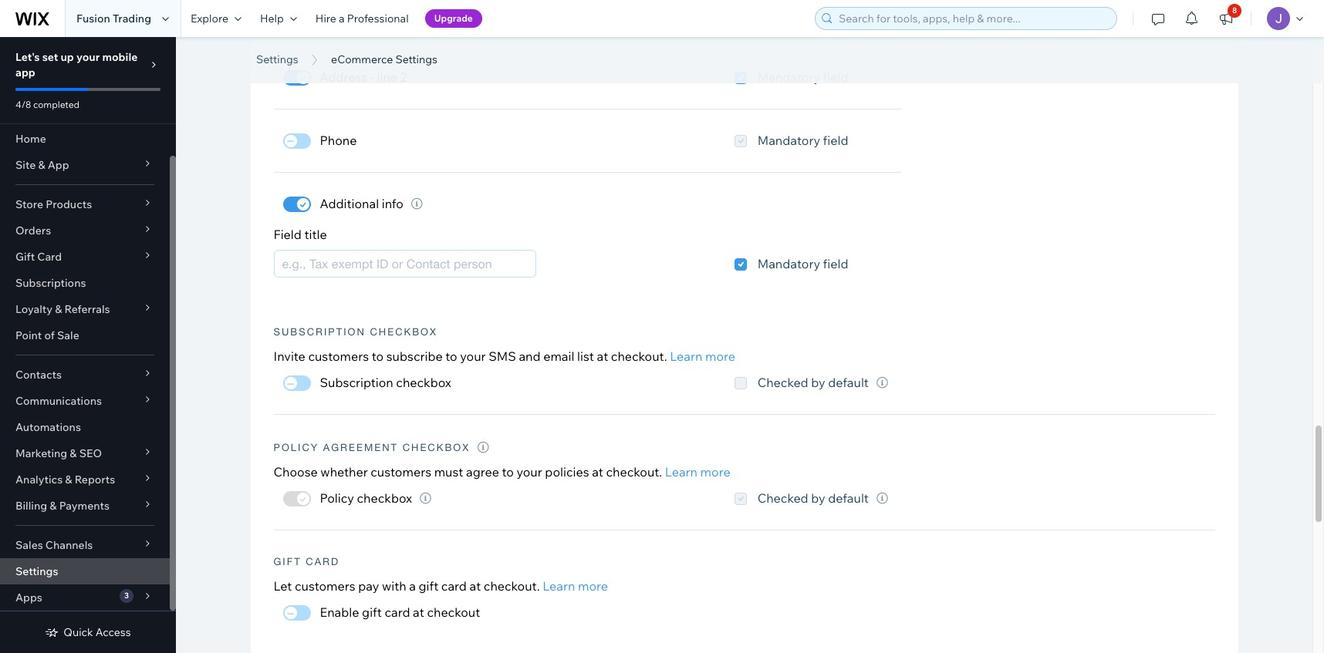 Task type: vqa. For each thing, say whether or not it's contained in the screenshot.
Ups
no



Task type: describe. For each thing, give the bounding box(es) containing it.
4/8
[[15, 99, 31, 110]]

0 horizontal spatial a
[[339, 12, 345, 25]]

let customers pay with a gift card at checkout. learn more
[[274, 579, 608, 595]]

settings up 2
[[396, 52, 438, 66]]

subscription checkbox
[[274, 327, 438, 338]]

payments
[[59, 499, 110, 513]]

address - line 2
[[320, 69, 407, 85]]

3 field from the top
[[823, 257, 849, 272]]

at right policies
[[592, 465, 604, 480]]

1 vertical spatial card
[[385, 605, 410, 621]]

sidebar element
[[0, 37, 176, 654]]

Search for tools, apps, help & more... field
[[835, 8, 1112, 29]]

orders
[[15, 224, 51, 238]]

help
[[260, 12, 284, 25]]

additional
[[320, 196, 379, 211]]

1 vertical spatial gift
[[362, 605, 382, 621]]

-
[[370, 69, 374, 85]]

email
[[544, 349, 575, 364]]

loyalty & referrals button
[[0, 296, 170, 323]]

0 horizontal spatial info tooltip image
[[420, 493, 432, 505]]

& for billing
[[50, 499, 57, 513]]

trading
[[113, 12, 151, 25]]

subscription for subscription checkbox
[[274, 327, 366, 338]]

mobile
[[102, 50, 138, 64]]

automations
[[15, 421, 81, 435]]

your inside let's set up your mobile app
[[76, 50, 100, 64]]

reports
[[75, 473, 115, 487]]

explore
[[191, 12, 228, 25]]

app
[[15, 66, 35, 80]]

mandatory field for address - line 2
[[758, 69, 849, 85]]

0 vertical spatial card
[[441, 579, 467, 595]]

communications
[[15, 394, 102, 408]]

1 vertical spatial customers
[[371, 465, 432, 480]]

1 vertical spatial more
[[701, 465, 731, 480]]

site
[[15, 158, 36, 172]]

set
[[42, 50, 58, 64]]

site & app
[[15, 158, 69, 172]]

subscriptions
[[15, 276, 86, 290]]

hire a professional link
[[306, 0, 418, 37]]

0 horizontal spatial to
[[372, 349, 384, 364]]

store products
[[15, 198, 92, 212]]

settings down help "button"
[[256, 52, 298, 66]]

1 vertical spatial card
[[306, 557, 340, 568]]

let
[[274, 579, 292, 595]]

phone
[[320, 133, 357, 148]]

apps
[[15, 591, 42, 605]]

mandatory field for phone
[[758, 133, 849, 148]]

marketing & seo
[[15, 447, 102, 461]]

by for choose whether customers must agree to your policies at checkout. learn more
[[812, 491, 826, 506]]

app
[[48, 158, 69, 172]]

& for site
[[38, 158, 45, 172]]

billing
[[15, 499, 47, 513]]

1 vertical spatial checkout.
[[606, 465, 663, 480]]

list
[[577, 349, 594, 364]]

checked by default for invite customers to subscribe to your sms and email list at checkout. learn more
[[758, 375, 869, 391]]

hire a professional
[[316, 12, 409, 25]]

agreement
[[323, 442, 398, 454]]

0 vertical spatial checkbox
[[370, 327, 438, 338]]

settings inside the sidebar element
[[15, 565, 58, 579]]

ecommerce up address - line 2
[[331, 52, 393, 66]]

1 vertical spatial your
[[460, 349, 486, 364]]

fusion trading
[[76, 12, 151, 25]]

let's set up your mobile app
[[15, 50, 138, 80]]

4/8 completed
[[15, 99, 80, 110]]

home link
[[0, 126, 170, 152]]

checkbox for subscription checkbox
[[396, 375, 451, 391]]

subscription checkbox
[[320, 375, 451, 391]]

e.g., Tax exempt ID or Contact person text field
[[274, 250, 536, 278]]

home
[[15, 132, 46, 146]]

3 mandatory from the top
[[758, 257, 821, 272]]

subscription for subscription checkbox
[[320, 375, 394, 391]]

0 vertical spatial learn
[[670, 349, 703, 364]]

invite customers to subscribe to your sms and email list at checkout. learn more
[[274, 349, 736, 364]]

analytics
[[15, 473, 63, 487]]

completed
[[33, 99, 80, 110]]

analytics & reports
[[15, 473, 115, 487]]

8
[[1233, 5, 1238, 15]]

policy agreement checkbox
[[274, 442, 470, 454]]

card inside gift card popup button
[[37, 250, 62, 264]]

learn more link for checkout.
[[670, 349, 736, 364]]

0 vertical spatial gift
[[419, 579, 439, 595]]

1 horizontal spatial to
[[446, 349, 458, 364]]

marketing
[[15, 447, 67, 461]]

1 horizontal spatial settings link
[[249, 52, 306, 67]]

info
[[382, 196, 404, 211]]

default for choose whether customers must agree to your policies at checkout. learn more
[[829, 491, 869, 506]]

pay
[[358, 579, 379, 595]]

mandatory for address - line 2
[[758, 69, 821, 85]]

mandatory for phone
[[758, 133, 821, 148]]

point of sale
[[15, 329, 79, 343]]

learn more link for more
[[665, 465, 731, 480]]

sale
[[57, 329, 79, 343]]

enable
[[320, 605, 359, 621]]

0 vertical spatial checkout.
[[611, 349, 667, 364]]

must
[[434, 465, 464, 480]]

3 mandatory field from the top
[[758, 257, 849, 272]]

checkbox for policy checkbox
[[357, 491, 412, 506]]

settings down upgrade button
[[423, 33, 536, 68]]



Task type: locate. For each thing, give the bounding box(es) containing it.
checkbox
[[370, 327, 438, 338], [403, 442, 470, 454]]

field
[[274, 227, 302, 242]]

additional info
[[320, 196, 404, 211]]

1 checked by default from the top
[[758, 375, 869, 391]]

hire
[[316, 12, 337, 25]]

1 by from the top
[[812, 375, 826, 391]]

gift card down orders
[[15, 250, 62, 264]]

card down with
[[385, 605, 410, 621]]

customers up enable
[[295, 579, 356, 595]]

1 horizontal spatial card
[[306, 557, 340, 568]]

& right loyalty
[[55, 303, 62, 317]]

customers down policy agreement checkbox
[[371, 465, 432, 480]]

address
[[320, 69, 368, 85]]

1 vertical spatial info tooltip image
[[420, 493, 432, 505]]

1 vertical spatial checked
[[758, 491, 809, 506]]

2 vertical spatial field
[[823, 257, 849, 272]]

& right the site at top
[[38, 158, 45, 172]]

1 mandatory from the top
[[758, 69, 821, 85]]

2 horizontal spatial to
[[502, 465, 514, 480]]

checkout.
[[611, 349, 667, 364], [606, 465, 663, 480], [484, 579, 540, 595]]

card
[[37, 250, 62, 264], [306, 557, 340, 568]]

to up the "subscription checkbox"
[[372, 349, 384, 364]]

your left sms
[[460, 349, 486, 364]]

by for invite customers to subscribe to your sms and email list at checkout. learn more
[[812, 375, 826, 391]]

0 vertical spatial more
[[706, 349, 736, 364]]

2 vertical spatial checkout.
[[484, 579, 540, 595]]

invite
[[274, 349, 306, 364]]

field
[[823, 69, 849, 85], [823, 133, 849, 148], [823, 257, 849, 272]]

let's
[[15, 50, 40, 64]]

by
[[812, 375, 826, 391], [812, 491, 826, 506]]

1 field from the top
[[823, 69, 849, 85]]

settings link down channels
[[0, 559, 170, 585]]

site & app button
[[0, 152, 170, 178]]

settings down sales
[[15, 565, 58, 579]]

products
[[46, 198, 92, 212]]

0 vertical spatial info tooltip image
[[411, 198, 423, 210]]

at down let customers pay with a gift card at checkout. learn more
[[413, 605, 424, 621]]

0 vertical spatial learn more link
[[670, 349, 736, 364]]

2 mandatory field from the top
[[758, 133, 849, 148]]

subscriptions link
[[0, 270, 170, 296]]

0 horizontal spatial card
[[385, 605, 410, 621]]

line
[[377, 69, 398, 85]]

info tooltip image up 'agree'
[[478, 442, 491, 454]]

point of sale link
[[0, 323, 170, 349]]

2 vertical spatial learn
[[543, 579, 575, 595]]

1 horizontal spatial policy
[[320, 491, 354, 506]]

gift down pay
[[362, 605, 382, 621]]

1 horizontal spatial info tooltip image
[[478, 442, 491, 454]]

ecommerce up address
[[256, 33, 417, 68]]

0 horizontal spatial policy
[[274, 442, 319, 454]]

0 vertical spatial card
[[37, 250, 62, 264]]

checked for choose whether customers must agree to your policies at checkout. learn more
[[758, 491, 809, 506]]

& inside billing & payments popup button
[[50, 499, 57, 513]]

card up enable
[[306, 557, 340, 568]]

your right up
[[76, 50, 100, 64]]

1 vertical spatial checked by default
[[758, 491, 869, 506]]

2 mandatory from the top
[[758, 133, 821, 148]]

0 vertical spatial checked by default
[[758, 375, 869, 391]]

customers
[[308, 349, 369, 364], [371, 465, 432, 480], [295, 579, 356, 595]]

quick
[[64, 626, 93, 640]]

quick access button
[[45, 626, 131, 640]]

customers for to
[[308, 349, 369, 364]]

1 mandatory field from the top
[[758, 69, 849, 85]]

0 vertical spatial checked
[[758, 375, 809, 391]]

1 vertical spatial policy
[[320, 491, 354, 506]]

0 vertical spatial mandatory
[[758, 69, 821, 85]]

up
[[61, 50, 74, 64]]

checkout
[[427, 605, 480, 621]]

choose whether customers must agree to your policies at checkout. learn more
[[274, 465, 731, 480]]

sales
[[15, 539, 43, 553]]

gift card up let
[[274, 557, 340, 568]]

your left policies
[[517, 465, 543, 480]]

1 vertical spatial checkbox
[[357, 491, 412, 506]]

& inside the marketing & seo dropdown button
[[70, 447, 77, 461]]

1 horizontal spatial card
[[441, 579, 467, 595]]

gift card inside popup button
[[15, 250, 62, 264]]

referrals
[[64, 303, 110, 317]]

0 vertical spatial settings link
[[249, 52, 306, 67]]

to right 'agree'
[[502, 465, 514, 480]]

1 vertical spatial mandatory
[[758, 133, 821, 148]]

2 vertical spatial customers
[[295, 579, 356, 595]]

gift card button
[[0, 244, 170, 270]]

0 vertical spatial mandatory field
[[758, 69, 849, 85]]

0 vertical spatial info tooltip image
[[478, 442, 491, 454]]

at
[[597, 349, 609, 364], [592, 465, 604, 480], [470, 579, 481, 595], [413, 605, 424, 621]]

subscription down 'subscription checkbox'
[[320, 375, 394, 391]]

field for phone
[[823, 133, 849, 148]]

2 vertical spatial mandatory
[[758, 257, 821, 272]]

policy
[[274, 442, 319, 454], [320, 491, 354, 506]]

loyalty & referrals
[[15, 303, 110, 317]]

1 vertical spatial learn more link
[[665, 465, 731, 480]]

2 field from the top
[[823, 133, 849, 148]]

a right hire at the left top of page
[[339, 12, 345, 25]]

gift
[[419, 579, 439, 595], [362, 605, 382, 621]]

checkbox up subscribe
[[370, 327, 438, 338]]

checkbox down whether
[[357, 491, 412, 506]]

2 vertical spatial more
[[578, 579, 608, 595]]

policy down whether
[[320, 491, 354, 506]]

0 vertical spatial checkbox
[[396, 375, 451, 391]]

settings
[[423, 33, 536, 68], [256, 52, 298, 66], [396, 52, 438, 66], [15, 565, 58, 579]]

choose
[[274, 465, 318, 480]]

mandatory
[[758, 69, 821, 85], [758, 133, 821, 148], [758, 257, 821, 272]]

checkbox up 'must'
[[403, 442, 470, 454]]

card up subscriptions
[[37, 250, 62, 264]]

checked by default
[[758, 375, 869, 391], [758, 491, 869, 506]]

& for loyalty
[[55, 303, 62, 317]]

policy checkbox
[[320, 491, 412, 506]]

ecommerce settings up 2
[[256, 33, 536, 68]]

1 vertical spatial by
[[812, 491, 826, 506]]

upgrade button
[[425, 9, 482, 28]]

a right with
[[409, 579, 416, 595]]

& left reports
[[65, 473, 72, 487]]

gift down orders
[[15, 250, 35, 264]]

0 vertical spatial subscription
[[274, 327, 366, 338]]

billing & payments button
[[0, 493, 170, 520]]

0 horizontal spatial settings link
[[0, 559, 170, 585]]

policy up choose
[[274, 442, 319, 454]]

gift right with
[[419, 579, 439, 595]]

mandatory field
[[758, 69, 849, 85], [758, 133, 849, 148], [758, 257, 849, 272]]

1 checked from the top
[[758, 375, 809, 391]]

field title
[[274, 227, 327, 242]]

sales channels button
[[0, 533, 170, 559]]

2 vertical spatial learn more link
[[543, 579, 608, 595]]

customers down 'subscription checkbox'
[[308, 349, 369, 364]]

customers for pay
[[295, 579, 356, 595]]

at right list
[[597, 349, 609, 364]]

policy for policy checkbox
[[320, 491, 354, 506]]

automations link
[[0, 415, 170, 441]]

subscription up the "invite"
[[274, 327, 366, 338]]

ecommerce settings up line
[[331, 52, 438, 66]]

fusion
[[76, 12, 110, 25]]

1 horizontal spatial gift
[[419, 579, 439, 595]]

of
[[44, 329, 55, 343]]

2 vertical spatial your
[[517, 465, 543, 480]]

with
[[382, 579, 407, 595]]

0 horizontal spatial your
[[76, 50, 100, 64]]

info tooltip image right policy checkbox
[[420, 493, 432, 505]]

loyalty
[[15, 303, 52, 317]]

1 vertical spatial learn
[[665, 465, 698, 480]]

settings link
[[249, 52, 306, 67], [0, 559, 170, 585]]

1 vertical spatial a
[[409, 579, 416, 595]]

0 vertical spatial gift card
[[15, 250, 62, 264]]

& for marketing
[[70, 447, 77, 461]]

to right subscribe
[[446, 349, 458, 364]]

8 button
[[1210, 0, 1244, 37]]

info tooltip image
[[478, 442, 491, 454], [420, 493, 432, 505]]

2 vertical spatial mandatory field
[[758, 257, 849, 272]]

access
[[96, 626, 131, 640]]

1 default from the top
[[829, 375, 869, 391]]

1 vertical spatial gift card
[[274, 557, 340, 568]]

ecommerce
[[256, 33, 417, 68], [331, 52, 393, 66]]

2 checked from the top
[[758, 491, 809, 506]]

card up checkout
[[441, 579, 467, 595]]

1 vertical spatial field
[[823, 133, 849, 148]]

gift up let
[[274, 557, 302, 568]]

&
[[38, 158, 45, 172], [55, 303, 62, 317], [70, 447, 77, 461], [65, 473, 72, 487], [50, 499, 57, 513]]

to
[[372, 349, 384, 364], [446, 349, 458, 364], [502, 465, 514, 480]]

1 horizontal spatial a
[[409, 579, 416, 595]]

analytics & reports button
[[0, 467, 170, 493]]

0 vertical spatial your
[[76, 50, 100, 64]]

0 vertical spatial by
[[812, 375, 826, 391]]

enable gift card at checkout
[[320, 605, 480, 621]]

help button
[[251, 0, 306, 37]]

0 vertical spatial policy
[[274, 442, 319, 454]]

& left the seo
[[70, 447, 77, 461]]

0 vertical spatial gift
[[15, 250, 35, 264]]

& inside loyalty & referrals dropdown button
[[55, 303, 62, 317]]

policy for policy agreement checkbox
[[274, 442, 319, 454]]

field for address - line 2
[[823, 69, 849, 85]]

2
[[400, 69, 407, 85]]

checked for invite customers to subscribe to your sms and email list at checkout. learn more
[[758, 375, 809, 391]]

info tooltip image
[[411, 198, 423, 210], [877, 378, 889, 389], [877, 493, 889, 505]]

0 horizontal spatial gift card
[[15, 250, 62, 264]]

communications button
[[0, 388, 170, 415]]

2 default from the top
[[829, 491, 869, 506]]

store products button
[[0, 191, 170, 218]]

1 vertical spatial gift
[[274, 557, 302, 568]]

checked by default for choose whether customers must agree to your policies at checkout. learn more
[[758, 491, 869, 506]]

and
[[519, 349, 541, 364]]

2 horizontal spatial your
[[517, 465, 543, 480]]

checkbox down subscribe
[[396, 375, 451, 391]]

1 vertical spatial default
[[829, 491, 869, 506]]

0 horizontal spatial card
[[37, 250, 62, 264]]

contacts
[[15, 368, 62, 382]]

info tooltip image for choose whether customers must agree to your policies at checkout. learn more
[[877, 493, 889, 505]]

1 vertical spatial subscription
[[320, 375, 394, 391]]

0 vertical spatial a
[[339, 12, 345, 25]]

card
[[441, 579, 467, 595], [385, 605, 410, 621]]

& inside analytics & reports popup button
[[65, 473, 72, 487]]

1 vertical spatial settings link
[[0, 559, 170, 585]]

learn
[[670, 349, 703, 364], [665, 465, 698, 480], [543, 579, 575, 595]]

info tooltip image for invite customers to subscribe to your sms and email list at checkout. learn more
[[877, 378, 889, 389]]

settings link inside the sidebar element
[[0, 559, 170, 585]]

1 vertical spatial info tooltip image
[[877, 378, 889, 389]]

professional
[[347, 12, 409, 25]]

0 vertical spatial default
[[829, 375, 869, 391]]

& for analytics
[[65, 473, 72, 487]]

agree
[[466, 465, 499, 480]]

at up checkout
[[470, 579, 481, 595]]

subscribe
[[387, 349, 443, 364]]

channels
[[45, 539, 93, 553]]

& right billing
[[50, 499, 57, 513]]

1 vertical spatial checkbox
[[403, 442, 470, 454]]

0 horizontal spatial gift
[[15, 250, 35, 264]]

learn more link
[[670, 349, 736, 364], [665, 465, 731, 480], [543, 579, 608, 595]]

quick access
[[64, 626, 131, 640]]

& inside site & app popup button
[[38, 158, 45, 172]]

contacts button
[[0, 362, 170, 388]]

3
[[124, 591, 129, 601]]

marketing & seo button
[[0, 441, 170, 467]]

2 checked by default from the top
[[758, 491, 869, 506]]

settings link down help "button"
[[249, 52, 306, 67]]

gift inside popup button
[[15, 250, 35, 264]]

billing & payments
[[15, 499, 110, 513]]

store
[[15, 198, 43, 212]]

orders button
[[0, 218, 170, 244]]

2 vertical spatial info tooltip image
[[877, 493, 889, 505]]

1 horizontal spatial gift
[[274, 557, 302, 568]]

0 vertical spatial customers
[[308, 349, 369, 364]]

sms
[[489, 349, 516, 364]]

point
[[15, 329, 42, 343]]

0 horizontal spatial gift
[[362, 605, 382, 621]]

0 vertical spatial field
[[823, 69, 849, 85]]

1 horizontal spatial your
[[460, 349, 486, 364]]

1 horizontal spatial gift card
[[274, 557, 340, 568]]

default for invite customers to subscribe to your sms and email list at checkout. learn more
[[829, 375, 869, 391]]

seo
[[79, 447, 102, 461]]

2 by from the top
[[812, 491, 826, 506]]

gift
[[15, 250, 35, 264], [274, 557, 302, 568]]

1 vertical spatial mandatory field
[[758, 133, 849, 148]]



